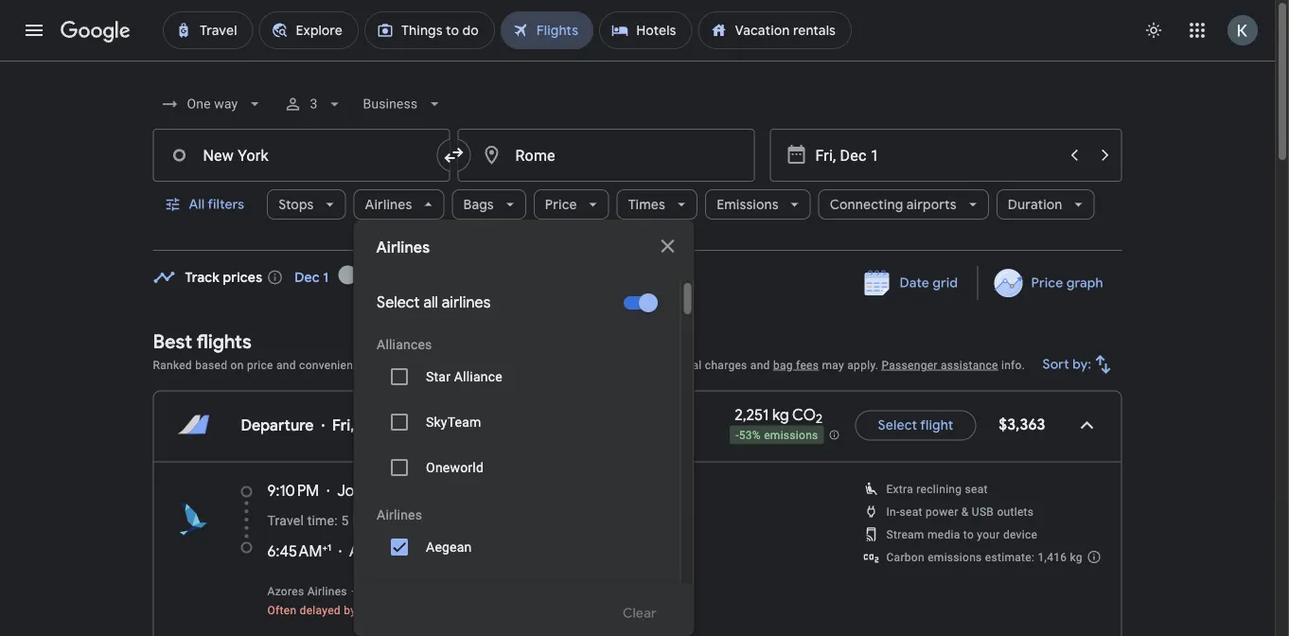 Task type: describe. For each thing, give the bounding box(es) containing it.
1 vertical spatial min
[[382, 603, 402, 617]]

aer lingus only image
[[582, 570, 657, 615]]

Arrival time: 6:45 AM on  Saturday, December 2. text field
[[267, 541, 331, 561]]

carbon emissions estimate: 1,416 kg
[[886, 550, 1083, 564]]

to
[[963, 528, 974, 541]]

connecting airports
[[830, 196, 957, 213]]

john
[[337, 481, 371, 500]]

paulo
[[461, 541, 499, 561]]

graph
[[1066, 274, 1103, 292]]

usb
[[972, 505, 994, 518]]

best
[[153, 329, 192, 354]]

airlines down f.
[[376, 507, 422, 522]]

extra
[[886, 482, 913, 495]]

oneworld
[[426, 460, 483, 475]]

stream media to your device
[[886, 528, 1037, 541]]

none search field containing airlines
[[153, 81, 1122, 636]]

learn more about tracked prices image
[[266, 269, 283, 286]]

price graph button
[[982, 266, 1118, 300]]

30+
[[359, 603, 379, 617]]

$3,363
[[999, 415, 1045, 434]]

on
[[231, 358, 244, 371]]

international
[[454, 481, 541, 500]]

azores
[[267, 584, 304, 598]]

6:45 am
[[267, 541, 322, 561]]

overnight
[[420, 513, 479, 529]]

sort
[[1043, 356, 1069, 373]]

duration button
[[996, 182, 1095, 227]]

assistance
[[941, 358, 998, 371]]

in-
[[886, 505, 900, 518]]

travel time: 5 hr 35 min
[[267, 513, 409, 529]]

date
[[900, 274, 929, 292]]

&
[[961, 505, 969, 518]]

select all airlines
[[376, 293, 490, 312]]

fri,
[[332, 415, 355, 435]]

best flights
[[153, 329, 252, 354]]

often delayed by 30+ min
[[267, 603, 402, 617]]

kennedy
[[390, 481, 451, 500]]

prices
[[223, 269, 262, 286]]

for
[[590, 358, 605, 371]]

required
[[476, 358, 519, 371]]

carbon emissions estimate: 1,416 kilograms element
[[886, 550, 1083, 564]]

change appearance image
[[1131, 8, 1176, 53]]

airlines
[[441, 293, 490, 312]]

connecting airports button
[[818, 182, 989, 227]]

all
[[423, 293, 438, 312]]

main menu image
[[23, 19, 45, 42]]

skyteam
[[426, 414, 481, 430]]

date grid
[[900, 274, 958, 292]]

delayed
[[300, 603, 341, 617]]

john f. kennedy international airport
[[337, 481, 593, 500]]

filters
[[208, 196, 244, 213]]

airlines inside best flights main content
[[307, 584, 347, 598]]

all
[[189, 196, 205, 213]]

your
[[977, 528, 1000, 541]]

swap origin and destination. image
[[442, 144, 465, 167]]

convenience
[[299, 358, 366, 371]]

media
[[927, 528, 960, 541]]

2,251
[[735, 405, 769, 424]]

alliance
[[454, 369, 502, 384]]

airlines down airlines popup button on the left top of page
[[376, 238, 430, 257]]

price for price
[[545, 196, 577, 213]]

emissions
[[717, 196, 779, 213]]

may
[[822, 358, 844, 371]]

price for price graph
[[1031, 274, 1063, 292]]

 image for azores airlines
[[351, 584, 354, 598]]

aeroporto
[[349, 541, 421, 561]]

1 for fri, dec 1
[[390, 415, 396, 435]]

0 horizontal spatial emissions
[[764, 429, 818, 442]]

taxes
[[522, 358, 551, 371]]

in-seat power & usb outlets
[[886, 505, 1034, 518]]

2 fees from the left
[[796, 358, 819, 371]]

5
[[341, 513, 349, 529]]

2
[[816, 411, 823, 427]]

dec inside find the best price 'region'
[[295, 269, 320, 286]]

kg inside 2,251 kg co 2
[[772, 405, 789, 424]]

joão
[[423, 541, 458, 561]]

departure
[[241, 415, 314, 435]]

6:45 am + 1
[[267, 541, 331, 561]]

flight
[[920, 417, 953, 434]]

35
[[368, 513, 383, 529]]

find the best price region
[[153, 252, 1122, 315]]

aegean
[[426, 539, 471, 555]]

business class
[[358, 584, 439, 598]]

3 button
[[276, 81, 351, 127]]

1 for 6:45 am + 1
[[327, 541, 331, 553]]

all filters button
[[153, 182, 259, 227]]

all filters
[[189, 196, 244, 213]]

-
[[736, 429, 739, 442]]



Task type: locate. For each thing, give the bounding box(es) containing it.
1 vertical spatial kg
[[1070, 550, 1083, 564]]

fees right bag
[[796, 358, 819, 371]]

hr
[[352, 513, 364, 529]]

select inside button
[[878, 417, 917, 434]]

select flight
[[878, 417, 953, 434]]

bags
[[463, 196, 494, 213]]

ranked based on price and convenience
[[153, 358, 366, 371]]

None search field
[[153, 81, 1122, 636]]

0 horizontal spatial kg
[[772, 405, 789, 424]]

emissions down 2,251 kg co 2
[[764, 429, 818, 442]]

connecting
[[830, 196, 903, 213]]

carbon
[[886, 550, 925, 564]]

0 vertical spatial 3
[[310, 96, 317, 112]]

Departure text field
[[815, 130, 1058, 181]]

1 horizontal spatial dec
[[358, 415, 386, 435]]

ranked
[[153, 358, 192, 371]]

dec right fri,
[[358, 415, 386, 435]]

min right 35
[[387, 513, 409, 529]]

1,416
[[1038, 550, 1067, 564]]

fees left for
[[564, 358, 587, 371]]

charges
[[705, 358, 747, 371]]

 image left fri,
[[321, 416, 325, 435]]

1 horizontal spatial kg
[[1070, 550, 1083, 564]]

airlines up delayed at the left bottom of page
[[307, 584, 347, 598]]

include
[[434, 358, 473, 371]]

None text field
[[153, 129, 450, 182]]

by:
[[1073, 356, 1092, 373]]

0 horizontal spatial  image
[[321, 416, 325, 435]]

1 vertical spatial +
[[322, 541, 327, 553]]

0 vertical spatial select
[[376, 293, 419, 312]]

3
[[310, 96, 317, 112], [608, 358, 615, 371]]

select for select all airlines
[[376, 293, 419, 312]]

kg up the -53% emissions
[[772, 405, 789, 424]]

1
[[323, 269, 329, 286], [390, 415, 396, 435], [327, 541, 331, 553]]

 image inside best flights main content
[[413, 513, 417, 529]]

1 horizontal spatial select
[[878, 417, 917, 434]]

duration
[[1008, 196, 1062, 213]]

flights
[[196, 329, 252, 354]]

track prices
[[185, 269, 262, 286]]

1 vertical spatial seat
[[900, 505, 923, 518]]

emissions button
[[705, 182, 811, 227]]

airlines right stops popup button
[[365, 196, 412, 213]]

3363 US dollars text field
[[999, 415, 1045, 434]]

fri, dec 1
[[332, 415, 396, 435]]

best flights main content
[[153, 252, 1122, 636]]

azores airlines
[[267, 584, 347, 598]]

1 right fri,
[[390, 415, 396, 435]]

1 horizontal spatial  image
[[351, 584, 354, 598]]

travel
[[267, 513, 304, 529]]

f.
[[375, 481, 386, 500]]

1 and from the left
[[276, 358, 296, 371]]

+ inside 6:45 am + 1
[[322, 541, 327, 553]]

1 horizontal spatial fees
[[796, 358, 819, 371]]

0 vertical spatial kg
[[772, 405, 789, 424]]

price left graph
[[1031, 274, 1063, 292]]

stops button
[[267, 182, 346, 227]]

outlets
[[997, 505, 1034, 518]]

optional
[[657, 358, 702, 371]]

price inside button
[[1031, 274, 1063, 292]]

0 horizontal spatial seat
[[900, 505, 923, 518]]

None field
[[153, 87, 272, 121], [355, 87, 452, 121], [153, 87, 272, 121], [355, 87, 452, 121]]

price
[[247, 358, 273, 371]]

grid
[[933, 274, 958, 292]]

apply.
[[847, 358, 879, 371]]

dec
[[295, 269, 320, 286], [358, 415, 386, 435]]

1 down time: at bottom
[[327, 541, 331, 553]]

0 vertical spatial min
[[387, 513, 409, 529]]

1 vertical spatial 1
[[390, 415, 396, 435]]

select for select flight
[[878, 417, 917, 434]]

1 vertical spatial 3
[[608, 358, 615, 371]]

1 horizontal spatial and
[[750, 358, 770, 371]]

airlines inside popup button
[[365, 196, 412, 213]]

1 vertical spatial  image
[[351, 584, 354, 598]]

select flight button
[[855, 403, 976, 448]]

aeroporto joão paulo ii
[[349, 541, 510, 561]]

based
[[195, 358, 227, 371]]

alliances
[[376, 336, 432, 352]]

stream
[[886, 528, 924, 541]]

1 vertical spatial dec
[[358, 415, 386, 435]]

 image
[[413, 513, 417, 529]]

extra reclining seat
[[886, 482, 988, 495]]

and right price
[[276, 358, 296, 371]]

1 vertical spatial price
[[1031, 274, 1063, 292]]

1 inside find the best price 'region'
[[323, 269, 329, 286]]

star alliance
[[426, 369, 502, 384]]

0 horizontal spatial +
[[322, 541, 327, 553]]

business
[[358, 584, 406, 598]]

passenger assistance button
[[882, 358, 998, 371]]

times
[[628, 196, 665, 213]]

0 vertical spatial dec
[[295, 269, 320, 286]]

9:10 pm
[[267, 481, 319, 500]]

emissions down stream media to your device
[[928, 550, 982, 564]]

airlines button
[[354, 182, 444, 227]]

0 horizontal spatial and
[[276, 358, 296, 371]]

dec right the learn more about tracked prices icon
[[295, 269, 320, 286]]

co
[[792, 405, 816, 424]]

bag
[[773, 358, 793, 371]]

1 vertical spatial emissions
[[928, 550, 982, 564]]

estimate:
[[985, 550, 1035, 564]]

1 horizontal spatial emissions
[[928, 550, 982, 564]]

price inside popup button
[[545, 196, 577, 213]]

min down business class
[[382, 603, 402, 617]]

0 vertical spatial seat
[[965, 482, 988, 495]]

price button
[[534, 182, 609, 227]]

0 vertical spatial price
[[545, 196, 577, 213]]

None text field
[[458, 129, 755, 182]]

1 fees from the left
[[564, 358, 587, 371]]

1 right the learn more about tracked prices icon
[[323, 269, 329, 286]]

times button
[[617, 182, 698, 227]]

close dialog image
[[656, 235, 679, 257]]

kg right 1,416
[[1070, 550, 1083, 564]]

1 vertical spatial select
[[878, 417, 917, 434]]

0 vertical spatial 1
[[323, 269, 329, 286]]

-53% emissions
[[736, 429, 818, 442]]

1 horizontal spatial +
[[554, 358, 561, 371]]

2,251 kg co 2
[[735, 405, 823, 427]]

1 inside 6:45 am + 1
[[327, 541, 331, 553]]

0 vertical spatial  image
[[321, 416, 325, 435]]

0 horizontal spatial fees
[[564, 358, 587, 371]]

and left bag
[[750, 358, 770, 371]]

0 vertical spatial +
[[554, 358, 561, 371]]

loading results progress bar
[[0, 61, 1275, 64]]

track
[[185, 269, 220, 286]]

seat up 'stream'
[[900, 505, 923, 518]]

3 inside best flights main content
[[608, 358, 615, 371]]

prices
[[398, 358, 431, 371]]

seat
[[965, 482, 988, 495], [900, 505, 923, 518]]

select left all
[[376, 293, 419, 312]]

fees
[[564, 358, 587, 371], [796, 358, 819, 371]]

1 horizontal spatial seat
[[965, 482, 988, 495]]

price right bags popup button
[[545, 196, 577, 213]]

2 and from the left
[[750, 358, 770, 371]]

0 horizontal spatial dec
[[295, 269, 320, 286]]

bags button
[[452, 182, 526, 227]]

+ down time: at bottom
[[322, 541, 327, 553]]

date grid button
[[851, 266, 973, 300]]

airlines
[[365, 196, 412, 213], [376, 238, 430, 257], [376, 507, 422, 522], [307, 584, 347, 598]]

passenger
[[882, 358, 938, 371]]

adults.
[[618, 358, 654, 371]]

+ right the taxes
[[554, 358, 561, 371]]

 image for departure
[[321, 416, 325, 435]]

bag fees button
[[773, 358, 819, 371]]

53%
[[739, 429, 761, 442]]

time:
[[307, 513, 338, 529]]

2 vertical spatial 1
[[327, 541, 331, 553]]

seat up usb
[[965, 482, 988, 495]]

3 inside 'popup button'
[[310, 96, 317, 112]]

stops
[[278, 196, 314, 213]]

dec 1
[[295, 269, 329, 286]]

ii
[[503, 541, 510, 561]]

min
[[387, 513, 409, 529], [382, 603, 402, 617]]

0 horizontal spatial 3
[[310, 96, 317, 112]]

select left flight
[[878, 417, 917, 434]]

device
[[1003, 528, 1037, 541]]

0 horizontal spatial select
[[376, 293, 419, 312]]

1 horizontal spatial price
[[1031, 274, 1063, 292]]

Departure time: 9:10 PM. text field
[[267, 481, 319, 500]]

sort by:
[[1043, 356, 1092, 373]]

reclining
[[916, 482, 962, 495]]

 image up by
[[351, 584, 354, 598]]

price
[[545, 196, 577, 213], [1031, 274, 1063, 292]]

0 horizontal spatial price
[[545, 196, 577, 213]]

power
[[926, 505, 958, 518]]

 image
[[321, 416, 325, 435], [351, 584, 354, 598]]

0 vertical spatial emissions
[[764, 429, 818, 442]]

1 horizontal spatial 3
[[608, 358, 615, 371]]



Task type: vqa. For each thing, say whether or not it's contained in the screenshot.
""
no



